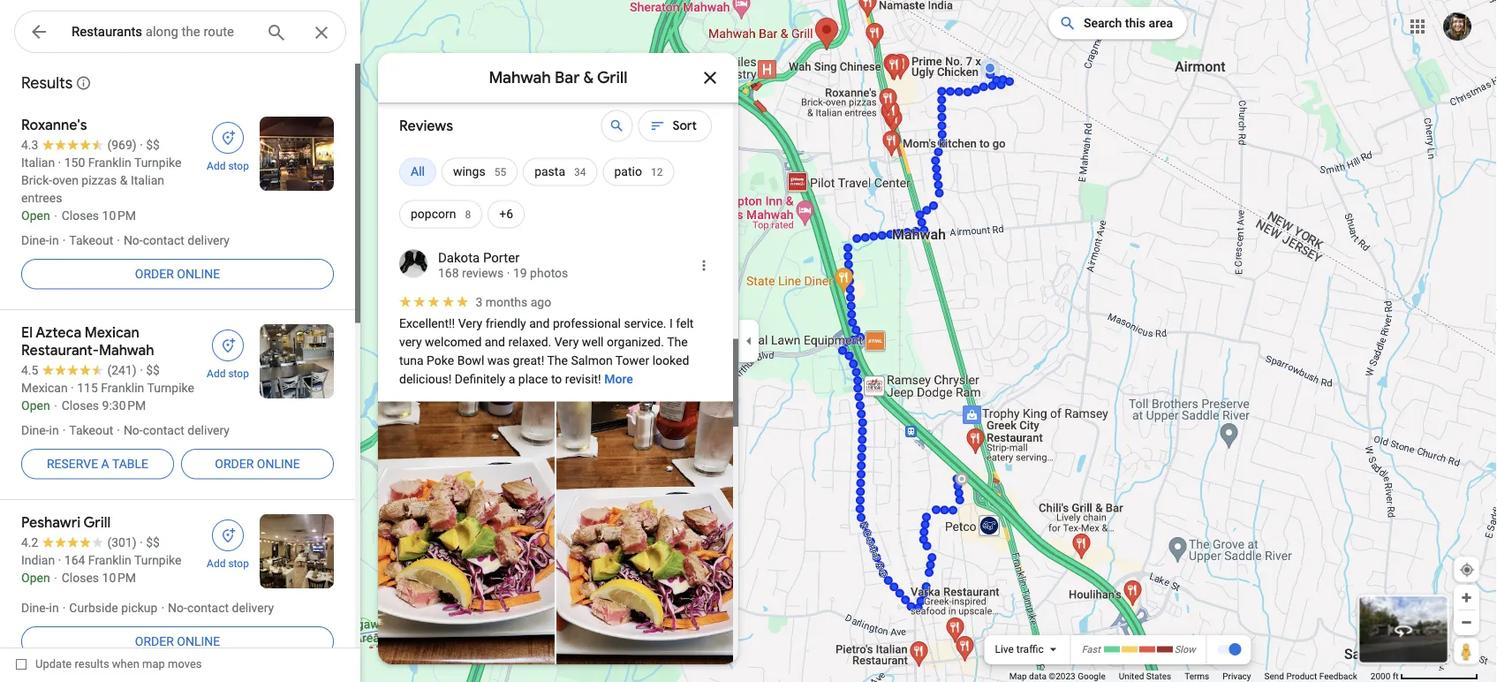 Task type: vqa. For each thing, say whether or not it's contained in the screenshot.


Task type: describe. For each thing, give the bounding box(es) containing it.
welcomed
[[425, 334, 482, 349]]

this
[[1126, 16, 1146, 30]]

wings 55
[[453, 164, 506, 179]]

19
[[513, 266, 527, 280]]

a for review
[[559, 61, 565, 76]]

terms button
[[1185, 671, 1210, 682]]

states
[[1147, 671, 1172, 682]]

months
[[486, 295, 528, 309]]

order online for 'order online' link to the top add stop button
[[135, 267, 220, 281]]

search
[[1084, 16, 1123, 30]]

ft
[[1393, 671, 1399, 682]]

2 add stop button from the top
[[196, 324, 260, 381]]

1 vertical spatial order online link
[[181, 443, 334, 485]]

map
[[1010, 671, 1027, 682]]

more button
[[605, 357, 633, 401]]

2000 ft
[[1371, 671, 1399, 682]]

add stop image
[[220, 338, 236, 353]]

add stop for add stop icon
[[207, 368, 249, 380]]

2 stop from the top
[[228, 368, 249, 380]]

0 horizontal spatial and
[[485, 334, 505, 349]]

mahwah
[[489, 68, 551, 88]]

terms
[[1185, 671, 1210, 682]]

i
[[670, 316, 673, 331]]

popcorn
[[411, 207, 456, 221]]

reviews
[[399, 117, 453, 135]]

map data ©2023 google
[[1010, 671, 1106, 682]]

product
[[1287, 671, 1318, 682]]

send product feedback
[[1265, 671, 1358, 682]]

Restaurants field
[[14, 11, 346, 54]]

reserve
[[47, 457, 98, 471]]

show your location image
[[1460, 562, 1476, 578]]

add stop for add stop image corresponding to 'order online' link to the top
[[207, 160, 249, 172]]

to
[[551, 372, 562, 386]]

service.
[[624, 316, 667, 331]]

photos
[[530, 266, 568, 280]]

map
[[142, 657, 165, 671]]

excellent!! very friendly and professional service. i felt very welcomed and relaxed. very well organized. the tuna poke bowl was great! the salmon tower looked delicious! definitely a place to revisit!
[[399, 316, 697, 386]]

more
[[605, 372, 633, 386]]

+6 button
[[488, 193, 525, 236]]

send
[[1265, 671, 1285, 682]]

mahwah bar & grill main content
[[378, 47, 739, 682]]

write a review button
[[490, 47, 622, 90]]

sort
[[673, 118, 697, 134]]


[[28, 19, 49, 45]]

write
[[525, 61, 556, 76]]

excellent!!
[[399, 316, 455, 331]]

review
[[568, 61, 607, 76]]

34
[[574, 166, 586, 178]]

2000 ft button
[[1371, 671, 1479, 682]]

order for add stop image corresponding to 'order online' link to the top
[[135, 267, 174, 281]]

porter
[[483, 250, 520, 266]]

well
[[582, 334, 604, 349]]

search reviews image
[[609, 118, 625, 134]]

patio
[[615, 164, 642, 179]]

ago
[[531, 295, 552, 309]]

fast
[[1082, 644, 1101, 655]]

show street view coverage image
[[1455, 638, 1480, 665]]

moves
[[168, 657, 202, 671]]

relaxed.
[[509, 334, 552, 349]]

delicious!
[[399, 372, 452, 386]]

a for table
[[101, 457, 109, 471]]

was
[[488, 353, 510, 368]]

professional
[[553, 316, 621, 331]]

1 horizontal spatial and
[[530, 316, 550, 331]]

order online for add stop button for bottommost 'order online' link
[[135, 634, 220, 649]]

8
[[465, 208, 471, 220]]

write a review image
[[502, 61, 517, 76]]

dakota
[[438, 250, 480, 266]]

data
[[1030, 671, 1047, 682]]

mahwah bar & grill
[[489, 68, 628, 88]]

add stop image for bottommost 'order online' link
[[220, 528, 236, 543]]

refine reviews option group
[[399, 151, 712, 236]]

united states
[[1119, 671, 1172, 682]]

area
[[1149, 16, 1174, 30]]

popcorn, mentioned in 8 reviews radio
[[399, 193, 483, 236]]

tower
[[616, 353, 650, 368]]

friendly
[[486, 316, 526, 331]]

0 vertical spatial the
[[667, 334, 688, 349]]

pasta 34
[[535, 164, 586, 179]]

All reviews radio
[[399, 151, 437, 193]]

search this area
[[1084, 16, 1174, 30]]

wings
[[453, 164, 486, 179]]

online for 'order online' link to the top add stop button
[[177, 267, 220, 281]]

google maps element
[[0, 0, 1498, 682]]

photo of dakota porter image
[[399, 250, 428, 278]]

2000
[[1371, 671, 1391, 682]]

reserve a table
[[47, 457, 149, 471]]

send product feedback button
[[1265, 671, 1358, 682]]



Task type: locate. For each thing, give the bounding box(es) containing it.
learn more about legal disclosure regarding public reviews on google maps image
[[75, 75, 91, 91]]

·
[[507, 266, 510, 280]]

add stop button for 'order online' link to the top
[[196, 117, 260, 173]]

1 vertical spatial online
[[257, 457, 300, 471]]

0 vertical spatial add stop button
[[196, 117, 260, 173]]

patio 12
[[615, 164, 663, 179]]

live
[[995, 643, 1014, 656]]

google
[[1078, 671, 1106, 682]]

patio, mentioned in 12 reviews radio
[[603, 151, 675, 193]]

footer inside 'google maps' element
[[1010, 671, 1371, 682]]

all
[[411, 164, 425, 179]]

0 vertical spatial add
[[207, 160, 226, 172]]

sort image
[[650, 118, 666, 134]]

salmon
[[571, 353, 613, 368]]

results
[[75, 657, 109, 671]]

very
[[458, 316, 483, 331], [555, 334, 579, 349]]

update
[[35, 657, 72, 671]]

0 horizontal spatial the
[[547, 353, 568, 368]]

1 vertical spatial add stop
[[207, 368, 249, 380]]

1 vertical spatial order
[[215, 457, 254, 471]]

1 stop from the top
[[228, 160, 249, 172]]

reserve a table link
[[21, 443, 174, 485]]

0 vertical spatial order online
[[135, 267, 220, 281]]

3 add stop from the top
[[207, 558, 249, 570]]

and up 'was'
[[485, 334, 505, 349]]

write a review
[[525, 61, 607, 76]]

collapse side panel image
[[740, 331, 759, 351]]

add stop
[[207, 160, 249, 172], [207, 368, 249, 380], [207, 558, 249, 570]]

popcorn 8
[[411, 207, 471, 221]]

1 add stop button from the top
[[196, 117, 260, 173]]

live traffic option
[[995, 643, 1044, 656]]

3 add from the top
[[207, 558, 226, 570]]

2 vertical spatial add stop button
[[196, 514, 260, 571]]

add stop button for bottommost 'order online' link
[[196, 514, 260, 571]]

&
[[584, 68, 594, 88]]

None field
[[72, 21, 252, 42]]

1 horizontal spatial the
[[667, 334, 688, 349]]

order
[[135, 267, 174, 281], [215, 457, 254, 471], [135, 634, 174, 649]]

bowl
[[457, 353, 485, 368]]

2 vertical spatial add stop
[[207, 558, 249, 570]]

1 vertical spatial the
[[547, 353, 568, 368]]

zoom out image
[[1461, 616, 1474, 629]]

1 vertical spatial add stop button
[[196, 324, 260, 381]]

the down i
[[667, 334, 688, 349]]

dakota porter 168 reviews · 19 photos
[[438, 250, 568, 280]]

0 vertical spatial stop
[[228, 160, 249, 172]]

results for restaurants feed
[[0, 62, 361, 677]]

results
[[21, 73, 73, 93]]

1 add stop from the top
[[207, 160, 249, 172]]

actions for dakota porter's review image
[[696, 258, 712, 274]]

united states button
[[1119, 671, 1172, 682]]

2 add stop image from the top
[[220, 528, 236, 543]]

live traffic
[[995, 643, 1044, 656]]

add stop image
[[220, 130, 236, 146], [220, 528, 236, 543]]

privacy button
[[1223, 671, 1252, 682]]

2 vertical spatial order
[[135, 634, 174, 649]]

a left place
[[509, 372, 516, 386]]

Update results when map moves checkbox
[[16, 653, 202, 675]]

very down 3
[[458, 316, 483, 331]]

a right the write
[[559, 61, 565, 76]]

great!
[[513, 353, 545, 368]]

reviews
[[462, 266, 504, 280]]

a inside feed
[[101, 457, 109, 471]]

1 add stop image from the top
[[220, 130, 236, 146]]

place
[[519, 372, 548, 386]]

3 months ago
[[476, 295, 552, 309]]

organized.
[[607, 334, 665, 349]]

zoom in image
[[1461, 591, 1474, 604]]

privacy
[[1223, 671, 1252, 682]]

feedback
[[1320, 671, 1358, 682]]

0 vertical spatial very
[[458, 316, 483, 331]]

slow
[[1175, 644, 1196, 655]]

a inside button
[[559, 61, 565, 76]]

a
[[559, 61, 565, 76], [509, 372, 516, 386], [101, 457, 109, 471]]

0 vertical spatial order online link
[[21, 253, 334, 295]]

3
[[476, 295, 483, 309]]

add
[[207, 160, 226, 172], [207, 368, 226, 380], [207, 558, 226, 570]]

sort button
[[638, 105, 712, 147]]

1 vertical spatial order online
[[215, 457, 300, 471]]

add stop for add stop image related to bottommost 'order online' link
[[207, 558, 249, 570]]

0 vertical spatial and
[[530, 316, 550, 331]]

google account: giulia masi  
(giulia.masi@adept.ai) image
[[1444, 12, 1472, 41]]

very
[[399, 334, 422, 349]]

0 vertical spatial online
[[177, 267, 220, 281]]

pasta, mentioned in 34 reviews radio
[[523, 151, 598, 193]]

grill
[[597, 68, 628, 88]]

united
[[1119, 671, 1145, 682]]

55
[[495, 166, 506, 178]]

2 vertical spatial stop
[[228, 558, 249, 570]]

2 horizontal spatial a
[[559, 61, 565, 76]]

none field inside restaurants field
[[72, 21, 252, 42]]

1 vertical spatial stop
[[228, 368, 249, 380]]

online for add stop button for bottommost 'order online' link
[[177, 634, 220, 649]]

0 horizontal spatial very
[[458, 316, 483, 331]]

 button
[[14, 11, 64, 57]]

felt
[[676, 316, 694, 331]]

2 vertical spatial order online link
[[21, 620, 334, 663]]

definitely
[[455, 372, 506, 386]]

 search field
[[14, 11, 346, 57]]

pasta
[[535, 164, 566, 179]]

poke
[[427, 353, 454, 368]]

12
[[651, 166, 663, 178]]

3 stop from the top
[[228, 558, 249, 570]]

traffic
[[1017, 643, 1044, 656]]

1 add from the top
[[207, 160, 226, 172]]

stop
[[228, 160, 249, 172], [228, 368, 249, 380], [228, 558, 249, 570]]

the
[[667, 334, 688, 349], [547, 353, 568, 368]]

0 horizontal spatial a
[[101, 457, 109, 471]]

1 horizontal spatial very
[[555, 334, 579, 349]]

1 horizontal spatial a
[[509, 372, 516, 386]]

2 add from the top
[[207, 368, 226, 380]]

0 vertical spatial add stop image
[[220, 130, 236, 146]]

1 vertical spatial and
[[485, 334, 505, 349]]

5 stars image
[[399, 296, 471, 308]]

2 vertical spatial add
[[207, 558, 226, 570]]

street view image
[[1394, 619, 1415, 641]]

0 vertical spatial order
[[135, 267, 174, 281]]

2 vertical spatial online
[[177, 634, 220, 649]]

footer containing map data ©2023 google
[[1010, 671, 1371, 682]]

 Show traffic  checkbox
[[1217, 643, 1242, 657]]

1 vertical spatial add
[[207, 368, 226, 380]]

bar
[[555, 68, 580, 88]]

order for add stop image related to bottommost 'order online' link
[[135, 634, 174, 649]]

2 vertical spatial a
[[101, 457, 109, 471]]

+6
[[499, 207, 513, 221]]

©2023
[[1049, 671, 1076, 682]]

the up to
[[547, 353, 568, 368]]

tuna
[[399, 353, 424, 368]]

168
[[438, 266, 459, 280]]

2 vertical spatial order online
[[135, 634, 220, 649]]

when
[[112, 657, 139, 671]]

order online
[[135, 267, 220, 281], [215, 457, 300, 471], [135, 634, 220, 649]]

and
[[530, 316, 550, 331], [485, 334, 505, 349]]

very left well
[[555, 334, 579, 349]]

update results when map moves
[[35, 657, 202, 671]]

a inside excellent!! very friendly and professional service. i felt very welcomed and relaxed. very well organized. the tuna poke bowl was great! the salmon tower looked delicious! definitely a place to revisit!
[[509, 372, 516, 386]]

footer
[[1010, 671, 1371, 682]]

0 vertical spatial a
[[559, 61, 565, 76]]

looked
[[653, 353, 690, 368]]

3 add stop button from the top
[[196, 514, 260, 571]]

1 vertical spatial add stop image
[[220, 528, 236, 543]]

wings, mentioned in 55 reviews radio
[[442, 151, 518, 193]]

add stop image for 'order online' link to the top
[[220, 130, 236, 146]]

a left "table"
[[101, 457, 109, 471]]

and up relaxed.
[[530, 316, 550, 331]]

revisit!
[[565, 372, 602, 386]]

2 add stop from the top
[[207, 368, 249, 380]]

1 vertical spatial a
[[509, 372, 516, 386]]

table
[[112, 457, 149, 471]]

search this area button
[[1049, 7, 1188, 39]]

0 vertical spatial add stop
[[207, 160, 249, 172]]

1 vertical spatial very
[[555, 334, 579, 349]]

order online link
[[21, 253, 334, 295], [181, 443, 334, 485], [21, 620, 334, 663]]



